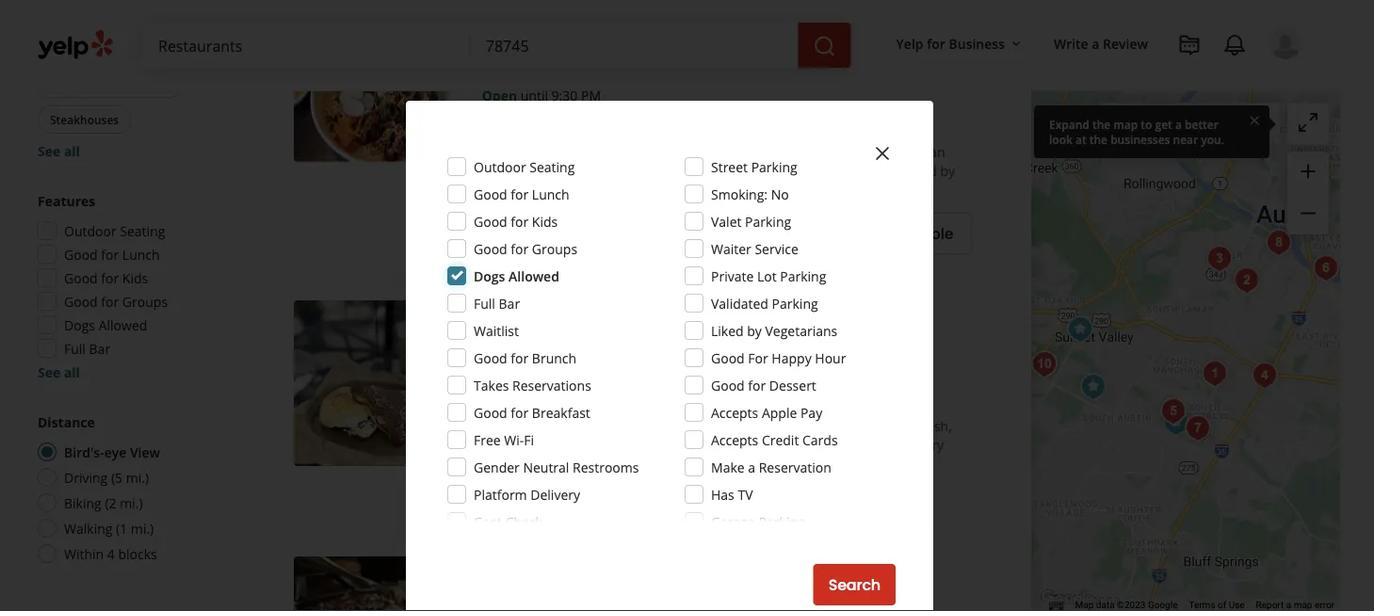 Task type: describe. For each thing, give the bounding box(es) containing it.
find
[[864, 223, 895, 245]]

mi.) for walking (1 mi.)
[[131, 520, 154, 538]]

previous image for closed until 7:00 am tomorrow
[[302, 372, 324, 395]]

fusion
[[692, 143, 732, 161]]

free wi-fi
[[474, 431, 534, 449]]

the…" inside "matcha latte and pastries (almond braid, peach and goat cheese danish, and blueberry lemon scone) were so delicious. outside seating was very nice and the…"
[[558, 454, 593, 472]]

"i recently dined at 1618 asian fusion in austin, and i must say, it was an exceptional experience. from the moment i walked in, i was captivated by the…"
[[503, 143, 956, 198]]

allowed inside group
[[99, 316, 147, 334]]

lemon
[[593, 436, 632, 454]]

projects image
[[1179, 34, 1201, 57]]

takes reservations
[[474, 376, 592, 394]]

private
[[711, 267, 754, 285]]

lot
[[758, 267, 777, 285]]

and up nice
[[503, 436, 526, 454]]

wine
[[757, 540, 788, 558]]

outdoor seating inside group
[[64, 222, 165, 240]]

16 checkmark v2 image left has
[[683, 491, 699, 506]]

get
[[1156, 116, 1173, 132]]

write a review
[[1054, 34, 1149, 52]]

braid,
[[724, 417, 760, 435]]

breakfast
[[532, 404, 591, 422]]

slideshow element for open until 9:30 pm
[[294, 0, 460, 162]]

0 horizontal spatial ovenbird image
[[294, 301, 460, 466]]

user actions element
[[882, 24, 1330, 139]]

american (traditional) button
[[38, 70, 184, 98]]

make a reservation
[[711, 458, 832, 476]]

vietnamese button
[[482, 57, 556, 75]]

find a table link
[[846, 213, 972, 255]]

french
[[50, 40, 87, 56]]

liked by vegetarians
[[711, 322, 838, 340]]

"matcha
[[503, 417, 553, 435]]

eye
[[104, 443, 127, 461]]

16 checkmark v2 image up coat
[[482, 491, 497, 506]]

gender
[[474, 458, 520, 476]]

the…" inside "i recently dined at 1618 asian fusion in austin, and i must say, it was an exceptional experience. from the moment i walked in, i was captivated by the…"
[[503, 181, 538, 198]]

modern european button
[[482, 361, 591, 380]]

next image
[[429, 68, 452, 91]]

mi.) for biking (2 mi.)
[[120, 494, 143, 512]]

within
[[64, 545, 104, 563]]

ovenbird
[[503, 301, 591, 327]]

italian
[[169, 4, 203, 20]]

so
[[713, 436, 727, 454]]

data
[[1097, 600, 1115, 611]]

2 see all button from the top
[[38, 363, 80, 381]]

more link for and
[[597, 454, 632, 472]]

restrooms
[[573, 458, 639, 476]]

no
[[771, 185, 789, 203]]

see all group
[[34, 0, 234, 160]]

and down blueberry
[[531, 454, 555, 472]]

thai
[[568, 58, 592, 74]]

outside
[[792, 436, 840, 454]]

good for lunch inside search dialog
[[474, 185, 570, 203]]

see all inside see all group
[[38, 142, 80, 160]]

1618 asian fusion image
[[1308, 250, 1346, 287]]

groups inside group
[[122, 293, 168, 311]]

and up outside
[[804, 417, 827, 435]]

parking for validated parking
[[772, 294, 819, 312]]

dim sum button
[[603, 57, 661, 75]]

near
[[1174, 131, 1199, 147]]

dim sum link
[[603, 57, 661, 75]]

vietnamese
[[486, 58, 553, 74]]

good for groups inside search dialog
[[474, 240, 578, 258]]

see all inside group
[[38, 363, 80, 381]]

mi.) for driving (5 mi.)
[[126, 469, 149, 487]]

dogs inside search dialog
[[474, 267, 505, 285]]

apple
[[762, 404, 797, 422]]

lunch inside search dialog
[[532, 185, 570, 203]]

(1
[[116, 520, 127, 538]]

biking
[[64, 494, 102, 512]]

1 vertical spatial was
[[846, 162, 870, 180]]

and up lemon on the left of page
[[591, 417, 614, 435]]

search image
[[814, 35, 836, 58]]

1 see all button from the top
[[38, 142, 80, 160]]

close image for expand the map to get a better look at the businesses near you. tooltip at top right
[[1248, 112, 1263, 128]]

good for breakfast
[[474, 404, 591, 422]]

look
[[1050, 131, 1073, 147]]

for
[[749, 349, 769, 367]]

(2
[[105, 494, 116, 512]]

map for to
[[1114, 116, 1139, 132]]

option group containing distance
[[32, 413, 234, 569]]

full inside group
[[64, 340, 86, 358]]

from
[[652, 162, 684, 180]]

1 horizontal spatial group
[[1288, 152, 1330, 235]]

4
[[107, 545, 115, 563]]

modern
[[486, 362, 530, 378]]

expand the map to get a better look at the businesses near you. tooltip
[[1035, 106, 1270, 158]]

(147
[[614, 332, 640, 350]]

0 vertical spatial seating
[[550, 226, 590, 241]]

features
[[38, 192, 95, 210]]

starbucks image
[[1075, 368, 1113, 406]]

american
[[50, 76, 102, 91]]

report a map error
[[1257, 600, 1335, 611]]

phoebe's diner image
[[1229, 262, 1267, 300]]

validated parking
[[711, 294, 819, 312]]

a for report a map error
[[1287, 600, 1292, 611]]

the git out image
[[1197, 355, 1235, 393]]

search as map moves
[[1135, 115, 1269, 133]]

free
[[474, 431, 501, 449]]

find a table
[[864, 223, 954, 245]]

wingstop image
[[1158, 404, 1196, 442]]

walking (1 mi.)
[[64, 520, 154, 538]]

business
[[949, 34, 1005, 52]]

parking for valet parking
[[745, 212, 792, 230]]

outdoor inside search dialog
[[474, 158, 526, 176]]

0 vertical spatial was
[[903, 143, 927, 161]]

has
[[711, 486, 735, 504]]

by inside search dialog
[[747, 322, 762, 340]]

16 checkmark v2 image up 7
[[482, 225, 497, 241]]

(147 reviews)
[[614, 332, 694, 350]]

outdoor up check
[[501, 491, 547, 506]]

yelp for business
[[897, 34, 1005, 52]]

error
[[1315, 600, 1335, 611]]

of
[[1218, 600, 1227, 611]]

danish,
[[908, 417, 952, 435]]

1 horizontal spatial ovenbird image
[[1180, 410, 1218, 448]]

scone)
[[636, 436, 676, 454]]

service
[[755, 240, 799, 258]]

wi-
[[504, 431, 524, 449]]

schlotzsky's image
[[1062, 311, 1100, 349]]

kids inside search dialog
[[532, 212, 558, 230]]

expand map image
[[1298, 111, 1320, 134]]

2 vertical spatial seating
[[550, 491, 590, 506]]

outdoor down exceptional
[[501, 226, 547, 241]]

smoking: no
[[711, 185, 789, 203]]

was inside "matcha latte and pastries (almond braid, peach and goat cheese danish, and blueberry lemon scone) were so delicious. outside seating was very nice and the…"
[[891, 436, 915, 454]]

delicious.
[[731, 436, 788, 454]]

moves
[[1229, 115, 1269, 133]]

previous image for open until 9:30 pm
[[302, 68, 324, 91]]

sum
[[633, 58, 658, 74]]

parking right lot
[[780, 267, 827, 285]]

allowed inside search dialog
[[509, 267, 560, 285]]

businesses
[[1111, 131, 1171, 147]]

hideaway kitchen & bar image
[[1247, 357, 1285, 395]]

at inside "i recently dined at 1618 asian fusion in austin, and i must say, it was an exceptional experience. from the moment i walked in, i was captivated by the…"
[[606, 143, 618, 161]]

recently
[[515, 143, 564, 161]]

at inside expand the map to get a better look at the businesses near you.
[[1076, 131, 1087, 147]]

full bar inside search dialog
[[474, 294, 520, 312]]

(traditional)
[[105, 76, 172, 91]]

happy
[[772, 349, 812, 367]]

driving (5 mi.)
[[64, 469, 149, 487]]

for inside button
[[927, 34, 946, 52]]



Task type: locate. For each thing, give the bounding box(es) containing it.
validated
[[711, 294, 769, 312]]

search for search
[[829, 575, 881, 596]]

0 vertical spatial by
[[941, 162, 956, 180]]

blocks
[[118, 545, 157, 563]]

7
[[482, 301, 493, 327]]

1 vertical spatial the…"
[[558, 454, 593, 472]]

a right find
[[899, 223, 909, 245]]

1618 asian fusion image
[[294, 0, 460, 162]]

more link down lemon on the left of page
[[597, 454, 632, 472]]

all up distance
[[64, 363, 80, 381]]

1 vertical spatial dogs allowed
[[64, 316, 147, 334]]

1 vertical spatial good for lunch
[[64, 245, 160, 263]]

1 horizontal spatial the…"
[[558, 454, 593, 472]]

see down steakhouses button
[[38, 142, 61, 160]]

0 vertical spatial lunch
[[532, 185, 570, 203]]

accepts for accepts apple pay
[[711, 404, 759, 422]]

asian
[[655, 143, 688, 161]]

2 vertical spatial mi.)
[[131, 520, 154, 538]]

outdoor seating down exceptional
[[501, 226, 590, 241]]

until for until 7:00 am tomorrow
[[529, 390, 556, 408]]

dogs allowed inside group
[[64, 316, 147, 334]]

2 outdoor seating from the top
[[501, 491, 590, 506]]

1 slideshow element from the top
[[294, 0, 460, 162]]

7:00
[[560, 390, 586, 408]]

0 horizontal spatial close image
[[872, 142, 894, 165]]

map left to
[[1114, 116, 1139, 132]]

1 vertical spatial search
[[829, 575, 881, 596]]

1 vertical spatial outdoor seating
[[64, 222, 165, 240]]

2 horizontal spatial i
[[839, 162, 843, 180]]

search for search as map moves
[[1135, 115, 1177, 133]]

0 horizontal spatial dogs allowed
[[64, 316, 147, 334]]

0 horizontal spatial search
[[829, 575, 881, 596]]

open until 9:30 pm
[[482, 86, 601, 104]]

1 vertical spatial $$
[[684, 362, 699, 380]]

1 see from the top
[[38, 142, 61, 160]]

good for lunch
[[474, 185, 570, 203], [64, 245, 160, 263]]

beer & wine only
[[711, 540, 820, 558]]

nice
[[503, 454, 528, 472]]

better
[[1185, 116, 1219, 132]]

close image
[[1248, 112, 1263, 128], [872, 142, 894, 165]]

use
[[1229, 600, 1245, 611]]

2 all from the top
[[64, 363, 80, 381]]

1 horizontal spatial more
[[597, 454, 632, 472]]

thai button
[[564, 57, 596, 75]]

good for groups inside group
[[64, 293, 168, 311]]

check
[[506, 513, 543, 531]]

1 vertical spatial see all button
[[38, 363, 80, 381]]

1 vertical spatial dogs
[[64, 316, 95, 334]]

1 horizontal spatial dogs
[[474, 267, 505, 285]]

more for and
[[597, 454, 632, 472]]

close image right 'must'
[[872, 142, 894, 165]]

outdoor inside group
[[64, 222, 117, 240]]

2 accepts from the top
[[711, 431, 759, 449]]

1 takeout from the top
[[702, 226, 747, 241]]

good for kids inside group
[[64, 269, 148, 287]]

a right get on the top of the page
[[1176, 116, 1183, 132]]

outdoor
[[474, 158, 526, 176], [64, 222, 117, 240], [501, 226, 547, 241], [501, 491, 547, 506]]

steakhouses button
[[38, 106, 131, 134]]

$$ for closed until 7:00 am tomorrow
[[684, 362, 699, 380]]

a inside expand the map to get a better look at the businesses near you.
[[1176, 116, 1183, 132]]

the down fusion
[[688, 162, 708, 180]]

an
[[930, 143, 946, 161]]

4.2 star rating image
[[482, 332, 584, 351]]

open
[[482, 86, 517, 104]]

dogs allowed inside search dialog
[[474, 267, 560, 285]]

a for find a table
[[899, 223, 909, 245]]

close image right better
[[1248, 112, 1263, 128]]

the little darlin' image
[[1182, 412, 1220, 449]]

restaurants
[[119, 40, 185, 56]]

dim
[[607, 58, 630, 74]]

1 vertical spatial seating
[[120, 222, 165, 240]]

good for kids
[[474, 212, 558, 230], [64, 269, 148, 287]]

biking (2 mi.)
[[64, 494, 143, 512]]

a inside write a review link
[[1092, 34, 1100, 52]]

group containing features
[[32, 191, 234, 382]]

by inside "i recently dined at 1618 asian fusion in austin, and i must say, it was an exceptional experience. from the moment i walked in, i was captivated by the…"
[[941, 162, 956, 180]]

1 vertical spatial allowed
[[99, 316, 147, 334]]

map for moves
[[1198, 115, 1225, 133]]

1 vertical spatial slideshow element
[[294, 301, 460, 466]]

seating down exceptional
[[550, 226, 590, 241]]

0 vertical spatial good for lunch
[[474, 185, 570, 203]]

reservation
[[759, 458, 832, 476]]

1 vertical spatial by
[[747, 322, 762, 340]]

pastries
[[618, 417, 667, 435]]

0 vertical spatial mi.)
[[126, 469, 149, 487]]

bar inside group
[[89, 340, 110, 358]]

0 vertical spatial until
[[521, 86, 548, 104]]

good for lunch down exceptional
[[474, 185, 570, 203]]

0 vertical spatial allowed
[[509, 267, 560, 285]]

must
[[830, 143, 861, 161]]

0 vertical spatial full bar
[[474, 294, 520, 312]]

close image inside expand the map to get a better look at the businesses near you. tooltip
[[1248, 112, 1263, 128]]

within 4 blocks
[[64, 545, 157, 563]]

map left error
[[1294, 600, 1313, 611]]

and
[[796, 143, 819, 161], [591, 417, 614, 435], [804, 417, 827, 435], [503, 436, 526, 454], [531, 454, 555, 472]]

the…" down exceptional
[[503, 181, 538, 198]]

1 vertical spatial bar
[[89, 340, 110, 358]]

ovenbird image
[[294, 301, 460, 466], [1180, 410, 1218, 448]]

dogs inside group
[[64, 316, 95, 334]]

google image
[[1037, 587, 1099, 612]]

pm
[[581, 86, 601, 104]]

0 vertical spatial dogs
[[474, 267, 505, 285]]

the right look
[[1090, 131, 1108, 147]]

a inside search dialog
[[748, 458, 756, 476]]

16 speech v2 image
[[482, 419, 497, 434]]

at right look
[[1076, 131, 1087, 147]]

seating inside search dialog
[[530, 158, 575, 176]]

until left 9:30
[[521, 86, 548, 104]]

search dialog
[[0, 0, 1375, 612]]

full bar up waitlist
[[474, 294, 520, 312]]

16 chevron down v2 image
[[1009, 36, 1024, 52]]

accepts up make
[[711, 431, 759, 449]]

None search field
[[143, 23, 855, 68]]

brunch
[[532, 349, 577, 367]]

valet
[[711, 212, 742, 230]]

outdoor down features
[[64, 222, 117, 240]]

see up distance
[[38, 363, 61, 381]]

mi.) right (1
[[131, 520, 154, 538]]

1 horizontal spatial i
[[823, 143, 827, 161]]

proud mary image
[[1202, 240, 1239, 278]]

full bar inside group
[[64, 340, 110, 358]]

latte
[[557, 417, 587, 435]]

outdoor seating down open until 9:30 pm
[[474, 158, 575, 176]]

map inside expand the map to get a better look at the businesses near you.
[[1114, 116, 1139, 132]]

a right make
[[748, 458, 756, 476]]

neutral
[[523, 458, 570, 476]]

goat
[[831, 417, 858, 435]]

2 takeout from the top
[[702, 491, 747, 506]]

see all down steakhouses button
[[38, 142, 80, 160]]

0 horizontal spatial groups
[[122, 293, 168, 311]]

all down steakhouses button
[[64, 142, 80, 160]]

0 vertical spatial $$
[[669, 58, 684, 75]]

2 horizontal spatial map
[[1294, 600, 1313, 611]]

1 horizontal spatial outdoor seating
[[474, 158, 575, 176]]

1 see all from the top
[[38, 142, 80, 160]]

good for dessert
[[711, 376, 817, 394]]

group
[[1288, 152, 1330, 235], [32, 191, 234, 382]]

accepts for accepts credit cards
[[711, 431, 759, 449]]

0 vertical spatial outdoor seating
[[474, 158, 575, 176]]

outdoor down open
[[474, 158, 526, 176]]

liked
[[711, 322, 744, 340]]

1 vertical spatial kids
[[122, 269, 148, 287]]

1 vertical spatial see
[[38, 363, 61, 381]]

previous image
[[302, 68, 324, 91], [302, 372, 324, 395]]

good for brunch
[[474, 349, 577, 367]]

ovenbird link
[[503, 301, 591, 327]]

1 vertical spatial see all
[[38, 363, 80, 381]]

bar right .
[[499, 294, 520, 312]]

american (traditional)
[[50, 76, 172, 91]]

bar up distance
[[89, 340, 110, 358]]

seating down gender neutral restrooms
[[550, 491, 590, 506]]

lunch inside group
[[122, 245, 160, 263]]

1 accepts from the top
[[711, 404, 759, 422]]

&
[[744, 540, 753, 558]]

mi.) right the "(5"
[[126, 469, 149, 487]]

parking for garage parking
[[759, 513, 805, 531]]

a right the report
[[1287, 600, 1292, 611]]

accepts up the so at bottom right
[[711, 404, 759, 422]]

outdoor seating inside search dialog
[[474, 158, 575, 176]]

parking for street parking
[[752, 158, 798, 176]]

platform
[[474, 486, 527, 504]]

1 horizontal spatial close image
[[1248, 112, 1263, 128]]

.
[[493, 301, 498, 327]]

cheese
[[862, 417, 904, 435]]

0 vertical spatial slideshow element
[[294, 0, 460, 162]]

reservations
[[513, 376, 592, 394]]

takeout up garage
[[702, 491, 747, 506]]

0 vertical spatial more
[[541, 181, 576, 198]]

1 vertical spatial takeout
[[702, 491, 747, 506]]

0 vertical spatial bar
[[499, 294, 520, 312]]

0 horizontal spatial seating
[[120, 222, 165, 240]]

the…" down blueberry
[[558, 454, 593, 472]]

groups inside search dialog
[[532, 240, 578, 258]]

by right liked
[[747, 322, 762, 340]]

more for dined
[[541, 181, 576, 198]]

lunch
[[532, 185, 570, 203], [122, 245, 160, 263]]

close image inside search dialog
[[872, 142, 894, 165]]

0 vertical spatial good for kids
[[474, 212, 558, 230]]

1 horizontal spatial seating
[[530, 158, 575, 176]]

1 horizontal spatial good for kids
[[474, 212, 558, 230]]

parking up no at the right top of the page
[[752, 158, 798, 176]]

seating down cheese
[[843, 436, 888, 454]]

©2023
[[1118, 600, 1146, 611]]

2 previous image from the top
[[302, 372, 324, 395]]

write a review link
[[1047, 26, 1156, 60]]

until down modern european link
[[529, 390, 556, 408]]

seating inside "matcha latte and pastries (almond braid, peach and goat cheese danish, and blueberry lemon scone) were so delicious. outside seating was very nice and the…"
[[843, 436, 888, 454]]

full inside search dialog
[[474, 294, 496, 312]]

dogs allowed
[[474, 267, 560, 285], [64, 316, 147, 334]]

good for lunch inside group
[[64, 245, 160, 263]]

slideshow element for closed until 7:00 am tomorrow
[[294, 301, 460, 466]]

1 vertical spatial until
[[529, 390, 556, 408]]

good for kids down exceptional
[[474, 212, 558, 230]]

next image
[[429, 372, 452, 395]]

delivery
[[531, 486, 581, 504]]

outdoor seating down features
[[64, 222, 165, 240]]

1 vertical spatial good for groups
[[64, 293, 168, 311]]

more link
[[541, 181, 576, 198], [597, 454, 632, 472]]

parking up wine
[[759, 513, 805, 531]]

option group
[[32, 413, 234, 569]]

1 horizontal spatial kids
[[532, 212, 558, 230]]

1 vertical spatial outdoor seating
[[501, 491, 590, 506]]

0 vertical spatial all
[[64, 142, 80, 160]]

1 vertical spatial previous image
[[302, 372, 324, 395]]

0 horizontal spatial allowed
[[99, 316, 147, 334]]

good for kids down features
[[64, 269, 148, 287]]

1 vertical spatial groups
[[122, 293, 168, 311]]

i right in,
[[839, 162, 843, 180]]

see all button up distance
[[38, 363, 80, 381]]

0 vertical spatial kids
[[532, 212, 558, 230]]

vietnamese link
[[482, 57, 556, 75]]

0 vertical spatial takeout
[[702, 226, 747, 241]]

review
[[1104, 34, 1149, 52]]

waitlist
[[474, 322, 519, 340]]

9:30
[[552, 86, 578, 104]]

i down the austin,
[[767, 162, 771, 180]]

$$ for open until 9:30 pm
[[669, 58, 684, 75]]

i up in,
[[823, 143, 827, 161]]

more link for dined
[[541, 181, 576, 198]]

outdoor seating for 16 checkmark v2 icon above 7
[[501, 226, 590, 241]]

distance
[[38, 413, 95, 431]]

1 vertical spatial all
[[64, 363, 80, 381]]

was right 'it'
[[903, 143, 927, 161]]

yelp
[[897, 34, 924, 52]]

coat
[[474, 513, 502, 531]]

bar inside search dialog
[[499, 294, 520, 312]]

2 see from the top
[[38, 363, 61, 381]]

1 previous image from the top
[[302, 68, 324, 91]]

map right as
[[1198, 115, 1225, 133]]

0 horizontal spatial the…"
[[503, 181, 538, 198]]

the inside "i recently dined at 1618 asian fusion in austin, and i must say, it was an exceptional experience. from the moment i walked in, i was captivated by the…"
[[688, 162, 708, 180]]

map region
[[834, 0, 1375, 612]]

0 horizontal spatial more
[[541, 181, 576, 198]]

zoom out image
[[1298, 202, 1320, 225]]

0 horizontal spatial i
[[767, 162, 771, 180]]

a inside find a table link
[[899, 223, 909, 245]]

search inside "button"
[[829, 575, 881, 596]]

hour
[[815, 349, 847, 367]]

kids
[[532, 212, 558, 230], [122, 269, 148, 287]]

0 horizontal spatial good for groups
[[64, 293, 168, 311]]

see all button down steakhouses button
[[38, 142, 80, 160]]

takeout right 16 checkmark v2 image
[[702, 226, 747, 241]]

1 horizontal spatial full bar
[[474, 294, 520, 312]]

kids inside group
[[122, 269, 148, 287]]

and inside "i recently dined at 1618 asian fusion in austin, and i must say, it was an exceptional experience. from the moment i walked in, i was captivated by the…"
[[796, 143, 819, 161]]

2 see all from the top
[[38, 363, 80, 381]]

good for happy hour
[[711, 349, 847, 367]]

full bar up distance
[[64, 340, 110, 358]]

expand
[[1050, 116, 1090, 132]]

la playa image
[[1155, 393, 1193, 431]]

takeout
[[702, 226, 747, 241], [702, 491, 747, 506]]

full up waitlist
[[474, 294, 496, 312]]

1 horizontal spatial more link
[[597, 454, 632, 472]]

aba - austin image
[[1261, 224, 1299, 262]]

takeout for 16 checkmark v2 image
[[702, 226, 747, 241]]

0 horizontal spatial good for kids
[[64, 269, 148, 287]]

0 vertical spatial good for groups
[[474, 240, 578, 258]]

4.7 star rating image
[[482, 28, 584, 47]]

16 checkmark v2 image
[[683, 225, 699, 241]]

0 horizontal spatial more link
[[541, 181, 576, 198]]

0 horizontal spatial by
[[747, 322, 762, 340]]

allowed
[[509, 267, 560, 285], [99, 316, 147, 334]]

garage
[[711, 513, 756, 531]]

fi
[[524, 431, 534, 449]]

$$ down reviews)
[[684, 362, 699, 380]]

by down an
[[941, 162, 956, 180]]

0 vertical spatial previous image
[[302, 68, 324, 91]]

map for error
[[1294, 600, 1313, 611]]

a for make a reservation
[[748, 458, 756, 476]]

platform delivery
[[474, 486, 581, 504]]

keyboard shortcuts image
[[1049, 602, 1064, 611]]

tomorrow
[[613, 390, 675, 408]]

1 all from the top
[[64, 142, 80, 160]]

mi.) right (2 at the left bottom of page
[[120, 494, 143, 512]]

0 horizontal spatial bar
[[89, 340, 110, 358]]

bird's-
[[64, 443, 104, 461]]

in
[[736, 143, 747, 161]]

l&l hawaiian barbecue image
[[1026, 346, 1064, 384]]

map data ©2023 google
[[1076, 600, 1178, 611]]

outdoor seating for 16 checkmark v2 icon over coat
[[501, 491, 590, 506]]

has tv
[[711, 486, 753, 504]]

2 slideshow element from the top
[[294, 301, 460, 466]]

exceptional
[[503, 162, 574, 180]]

1 vertical spatial full
[[64, 340, 86, 358]]

1 vertical spatial accepts
[[711, 431, 759, 449]]

was down cheese
[[891, 436, 915, 454]]

gender neutral restrooms
[[474, 458, 639, 476]]

zoom in image
[[1298, 160, 1320, 183]]

0 horizontal spatial dogs
[[64, 316, 95, 334]]

a for write a review
[[1092, 34, 1100, 52]]

more down exceptional
[[541, 181, 576, 198]]

modern european link
[[482, 361, 591, 380]]

more down lemon on the left of page
[[597, 454, 632, 472]]

0 horizontal spatial at
[[606, 143, 618, 161]]

0 vertical spatial see all button
[[38, 142, 80, 160]]

1 horizontal spatial bar
[[499, 294, 520, 312]]

all
[[64, 142, 80, 160], [64, 363, 80, 381]]

0 vertical spatial seating
[[530, 158, 575, 176]]

$$ right sum
[[669, 58, 684, 75]]

1 horizontal spatial lunch
[[532, 185, 570, 203]]

more link down exceptional
[[541, 181, 576, 198]]

see all up distance
[[38, 363, 80, 381]]

garage parking
[[711, 513, 805, 531]]

see all
[[38, 142, 80, 160], [38, 363, 80, 381]]

waiter
[[711, 240, 752, 258]]

vegetarians
[[766, 322, 838, 340]]

a right write
[[1092, 34, 1100, 52]]

1 horizontal spatial search
[[1135, 115, 1177, 133]]

(almond
[[670, 417, 721, 435]]

0 vertical spatial more link
[[541, 181, 576, 198]]

outdoor seating down neutral
[[501, 491, 590, 506]]

0 vertical spatial see all
[[38, 142, 80, 160]]

0 vertical spatial outdoor seating
[[501, 226, 590, 241]]

only
[[791, 540, 820, 558]]

street
[[711, 158, 748, 176]]

0 vertical spatial close image
[[1248, 112, 1263, 128]]

experience.
[[577, 162, 648, 180]]

notifications image
[[1224, 34, 1247, 57]]

1 vertical spatial more
[[597, 454, 632, 472]]

1 outdoor seating from the top
[[501, 226, 590, 241]]

0 vertical spatial groups
[[532, 240, 578, 258]]

accepts
[[711, 404, 759, 422], [711, 431, 759, 449]]

1 horizontal spatial good for lunch
[[474, 185, 570, 203]]

16 checkmark v2 image
[[482, 225, 497, 241], [482, 491, 497, 506], [683, 491, 699, 506]]

seating inside group
[[120, 222, 165, 240]]

slideshow element
[[294, 0, 460, 162], [294, 301, 460, 466]]

2 vertical spatial was
[[891, 436, 915, 454]]

good for kids inside search dialog
[[474, 212, 558, 230]]

1 vertical spatial more link
[[597, 454, 632, 472]]

full up distance
[[64, 340, 86, 358]]

0 horizontal spatial lunch
[[122, 245, 160, 263]]

am
[[589, 390, 610, 408]]

until for until 9:30 pm
[[521, 86, 548, 104]]

write
[[1054, 34, 1089, 52]]

and up walked
[[796, 143, 819, 161]]

was down 'must'
[[846, 162, 870, 180]]

the…"
[[503, 181, 538, 198], [558, 454, 593, 472]]

1 vertical spatial lunch
[[122, 245, 160, 263]]

parking up service at the right top
[[745, 212, 792, 230]]

takeout for 16 checkmark v2 icon left of has
[[702, 491, 747, 506]]

parking up the vegetarians
[[772, 294, 819, 312]]

close image for search dialog
[[872, 142, 894, 165]]

at up experience.
[[606, 143, 618, 161]]

0 vertical spatial search
[[1135, 115, 1177, 133]]

pay
[[801, 404, 823, 422]]

0 vertical spatial the…"
[[503, 181, 538, 198]]

1 horizontal spatial good for groups
[[474, 240, 578, 258]]

1 vertical spatial good for kids
[[64, 269, 148, 287]]

seating
[[550, 226, 590, 241], [843, 436, 888, 454], [550, 491, 590, 506]]

0 horizontal spatial map
[[1114, 116, 1139, 132]]

thai link
[[564, 57, 596, 75]]

0 vertical spatial accepts
[[711, 404, 759, 422]]

the right expand
[[1093, 116, 1111, 132]]

good for lunch down features
[[64, 245, 160, 263]]



Task type: vqa. For each thing, say whether or not it's contained in the screenshot.
Wine Bars LINK
no



